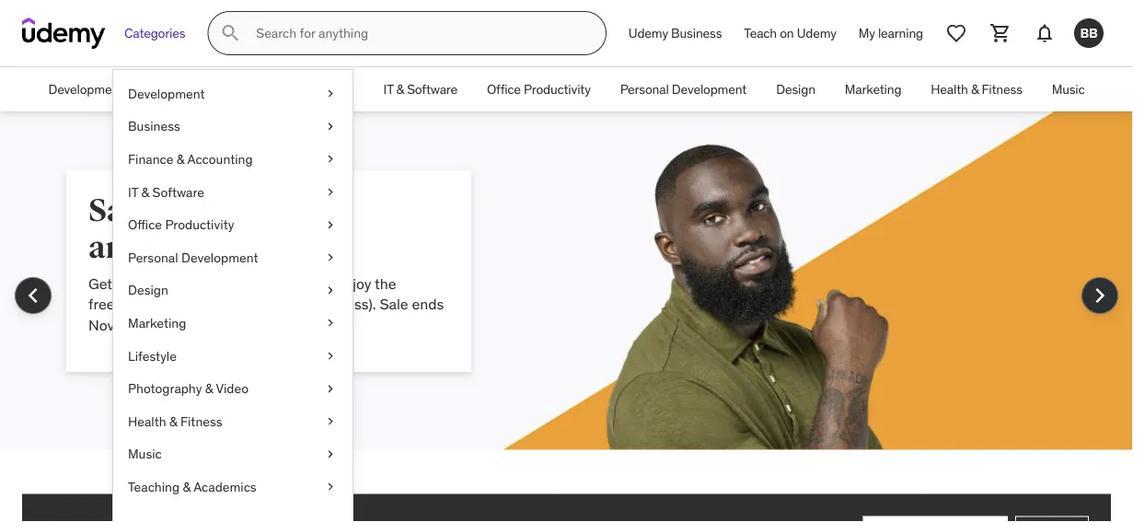 Task type: locate. For each thing, give the bounding box(es) containing it.
xsmall image inside office productivity link
[[323, 216, 338, 234]]

0 vertical spatial office
[[487, 81, 521, 97]]

finance down submit search "image"
[[233, 81, 277, 97]]

0 horizontal spatial office
[[128, 216, 162, 233]]

photography & video
[[128, 380, 249, 397]]

music down bb link
[[1052, 81, 1085, 97]]

learning
[[878, 25, 924, 41]]

1 vertical spatial music
[[128, 446, 162, 462]]

1 horizontal spatial udemy
[[797, 25, 837, 41]]

xsmall image for marketing
[[323, 314, 338, 332]]

0 horizontal spatial udemy
[[629, 25, 669, 41]]

design left for
[[128, 282, 168, 298]]

it for health & fitness
[[384, 81, 394, 97]]

0 horizontal spatial office productivity link
[[113, 208, 353, 241]]

lifestyle link
[[113, 340, 353, 372]]

0 horizontal spatial health & fitness
[[128, 413, 222, 430]]

xsmall image for music
[[323, 445, 338, 463]]

& for the bottommost health & fitness link
[[169, 413, 177, 430]]

0 horizontal spatial finance
[[128, 151, 174, 167]]

business up save
[[128, 118, 180, 135]]

health down wishlist icon at the top right of page
[[931, 81, 969, 97]]

music
[[1052, 81, 1085, 97], [128, 446, 162, 462]]

business link
[[138, 67, 218, 111], [113, 110, 353, 143]]

office productivity
[[487, 81, 591, 97], [128, 216, 234, 233]]

6 xsmall image from the top
[[323, 380, 338, 398]]

it & software link
[[369, 67, 472, 111], [113, 176, 353, 208]]

1 vertical spatial office productivity
[[128, 216, 234, 233]]

on
[[780, 25, 794, 41]]

3 xsmall image from the top
[[323, 150, 338, 168]]

1 vertical spatial health & fitness link
[[113, 405, 353, 438]]

0 vertical spatial design
[[777, 81, 816, 97]]

save
[[88, 192, 155, 230]]

photography & video link
[[113, 372, 353, 405]]

1 horizontal spatial personal development link
[[606, 67, 762, 111]]

6 xsmall image from the top
[[323, 478, 338, 496]]

it
[[384, 81, 394, 97], [128, 184, 138, 200]]

finance & accounting down submit search "image"
[[233, 81, 354, 97]]

5 xsmall image from the top
[[323, 445, 338, 463]]

personal development link down udemy business link
[[606, 67, 762, 111]]

office productivity for lifestyle
[[128, 216, 234, 233]]

1 horizontal spatial personal development
[[620, 81, 747, 97]]

0 vertical spatial personal development link
[[606, 67, 762, 111]]

music for topmost music link
[[1052, 81, 1085, 97]]

software for health & fitness
[[407, 81, 458, 97]]

0 vertical spatial personal development
[[620, 81, 747, 97]]

0 horizontal spatial as
[[193, 274, 208, 293]]

health & fitness link
[[917, 67, 1038, 111], [113, 405, 353, 438]]

0 vertical spatial software
[[407, 81, 458, 97]]

software
[[407, 81, 458, 97], [152, 184, 204, 200]]

1 vertical spatial fitness
[[180, 413, 222, 430]]

1 as from the left
[[193, 274, 208, 293]]

marketing link down my
[[831, 67, 917, 111]]

xsmall image inside teaching & academics link
[[323, 478, 338, 496]]

4 xsmall image from the top
[[323, 281, 338, 299]]

1 vertical spatial music link
[[113, 438, 353, 471]]

0 vertical spatial design link
[[762, 67, 831, 111]]

finance & accounting
[[233, 81, 354, 97], [128, 151, 253, 167]]

3 xsmall image from the top
[[323, 249, 338, 267]]

0 horizontal spatial it & software
[[128, 184, 204, 200]]

it & software up anytime.
[[128, 184, 204, 200]]

design down teach on udemy link
[[777, 81, 816, 97]]

development down udemy image
[[48, 81, 123, 97]]

it down search for anything text box
[[384, 81, 394, 97]]

0 vertical spatial health
[[931, 81, 969, 97]]

office productivity link for lifestyle
[[113, 208, 353, 241]]

1 vertical spatial marketing
[[128, 315, 186, 331]]

teach on udemy link
[[733, 11, 848, 55]]

& for 'finance & accounting' 'link' for lifestyle
[[177, 151, 185, 167]]

0 horizontal spatial productivity
[[165, 216, 234, 233]]

1 horizontal spatial office productivity link
[[472, 67, 606, 111]]

personal for health & fitness
[[620, 81, 669, 97]]

0 horizontal spatial the
[[200, 295, 222, 313]]

accounting for health & fitness
[[291, 81, 354, 97]]

1 vertical spatial finance
[[128, 151, 174, 167]]

xsmall image inside marketing link
[[323, 314, 338, 332]]

it for lifestyle
[[128, 184, 138, 200]]

software for lifestyle
[[152, 184, 204, 200]]

1 horizontal spatial finance
[[233, 81, 277, 97]]

design for lifestyle
[[128, 282, 168, 298]]

health & fitness down photography at left
[[128, 413, 222, 430]]

1 vertical spatial software
[[152, 184, 204, 200]]

carousel element
[[0, 111, 1134, 494]]

productivity
[[524, 81, 591, 97], [165, 216, 234, 233]]

development down udemy business link
[[672, 81, 747, 97]]

0 vertical spatial accounting
[[291, 81, 354, 97]]

software up anytime.
[[152, 184, 204, 200]]

freedom
[[88, 295, 144, 313]]

1 vertical spatial it & software link
[[113, 176, 353, 208]]

development link down submit search "image"
[[113, 77, 353, 110]]

xsmall image inside health & fitness link
[[323, 413, 338, 431]]

personal development link for lifestyle
[[113, 241, 353, 274]]

1 vertical spatial office
[[128, 216, 162, 233]]

1 vertical spatial marketing link
[[113, 307, 353, 340]]

office for lifestyle
[[128, 216, 162, 233]]

1 horizontal spatial it & software
[[384, 81, 458, 97]]

0 horizontal spatial health & fitness link
[[113, 405, 353, 438]]

office productivity link
[[472, 67, 606, 111], [113, 208, 353, 241]]

0 vertical spatial productivity
[[524, 81, 591, 97]]

1 horizontal spatial health
[[931, 81, 969, 97]]

health for the bottommost health & fitness link
[[128, 413, 166, 430]]

music link up academics
[[113, 438, 353, 471]]

1 vertical spatial it & software
[[128, 184, 204, 200]]

marketing link down little
[[113, 307, 353, 340]]

xsmall image
[[323, 85, 338, 103], [323, 118, 338, 136], [323, 150, 338, 168], [323, 314, 338, 332], [323, 347, 338, 365], [323, 380, 338, 398], [323, 413, 338, 431]]

xsmall image inside the personal development link
[[323, 249, 338, 267]]

2 xsmall image from the top
[[323, 118, 338, 136]]

notifications image
[[1034, 22, 1056, 44]]

1 horizontal spatial accounting
[[291, 81, 354, 97]]

0 horizontal spatial marketing link
[[113, 307, 353, 340]]

fitness down shopping cart with 0 items icon
[[982, 81, 1023, 97]]

1 horizontal spatial health & fitness
[[931, 81, 1023, 97]]

0 vertical spatial health & fitness
[[931, 81, 1023, 97]]

1 vertical spatial health
[[128, 413, 166, 430]]

0 vertical spatial it & software link
[[369, 67, 472, 111]]

it & software link down search for anything text box
[[369, 67, 472, 111]]

0 vertical spatial personal
[[620, 81, 669, 97]]

xsmall image
[[323, 183, 338, 201], [323, 216, 338, 234], [323, 249, 338, 267], [323, 281, 338, 299], [323, 445, 338, 463], [323, 478, 338, 496]]

it up anytime.
[[128, 184, 138, 200]]

0 horizontal spatial office productivity
[[128, 216, 234, 233]]

my learning
[[859, 25, 924, 41]]

personal development for health & fitness
[[620, 81, 747, 97]]

0 vertical spatial finance
[[233, 81, 277, 97]]

1 vertical spatial it
[[128, 184, 138, 200]]

fitness down photography & video
[[180, 413, 222, 430]]

& for teaching & academics link
[[183, 479, 191, 495]]

0 vertical spatial finance & accounting link
[[218, 67, 369, 111]]

design
[[777, 81, 816, 97], [128, 282, 168, 298]]

2 vertical spatial business
[[128, 118, 180, 135]]

as right for
[[193, 274, 208, 293]]

1 horizontal spatial productivity
[[524, 81, 591, 97]]

marketing down to
[[128, 315, 186, 331]]

finance & accounting link down submit search "image"
[[218, 67, 369, 111]]

finance & accounting up now.
[[128, 151, 253, 167]]

way
[[226, 295, 251, 313]]

business
[[671, 25, 722, 41], [153, 81, 204, 97], [128, 118, 180, 135]]

0 horizontal spatial accounting
[[187, 151, 253, 167]]

finance up save
[[128, 151, 174, 167]]

1 horizontal spatial office productivity
[[487, 81, 591, 97]]

2 xsmall image from the top
[[323, 216, 338, 234]]

health
[[931, 81, 969, 97], [128, 413, 166, 430]]

design link
[[762, 67, 831, 111], [113, 274, 353, 307]]

personal development link
[[606, 67, 762, 111], [113, 241, 353, 274]]

music link
[[1038, 67, 1100, 111], [113, 438, 353, 471]]

office
[[487, 81, 521, 97], [128, 216, 162, 233]]

0 vertical spatial it
[[384, 81, 394, 97]]

7 xsmall image from the top
[[323, 413, 338, 431]]

music link down bb link
[[1038, 67, 1100, 111]]

1 vertical spatial personal development
[[128, 249, 258, 266]]

xsmall image inside design link
[[323, 281, 338, 299]]

& for the photography & video link at the left of the page
[[205, 380, 213, 397]]

it & software for lifestyle
[[128, 184, 204, 200]]

1 xsmall image from the top
[[323, 85, 338, 103]]

it & software
[[384, 81, 458, 97], [128, 184, 204, 200]]

the up the sale
[[375, 274, 396, 293]]

0 vertical spatial music
[[1052, 81, 1085, 97]]

personal development up for
[[128, 249, 258, 266]]

the
[[375, 274, 396, 293], [200, 295, 222, 313]]

1 horizontal spatial music link
[[1038, 67, 1100, 111]]

1 vertical spatial productivity
[[165, 216, 234, 233]]

it & software link for lifestyle
[[113, 176, 353, 208]]

1 horizontal spatial design link
[[762, 67, 831, 111]]

health & fitness link down video
[[113, 405, 353, 438]]

xsmall image for finance & accounting
[[323, 150, 338, 168]]

0 horizontal spatial music
[[128, 446, 162, 462]]

sale
[[380, 295, 409, 313]]

finance
[[233, 81, 277, 97], [128, 151, 174, 167]]

finance & accounting link up now.
[[113, 143, 353, 176]]

as up way
[[244, 274, 259, 293]]

academics
[[194, 479, 257, 495]]

development
[[48, 81, 123, 97], [672, 81, 747, 97], [128, 85, 205, 102], [181, 249, 258, 266]]

xsmall image inside the photography & video link
[[323, 380, 338, 398]]

1 vertical spatial finance & accounting link
[[113, 143, 353, 176]]

0 vertical spatial office productivity link
[[472, 67, 606, 111]]

teach
[[744, 25, 777, 41]]

1 horizontal spatial music
[[1052, 81, 1085, 97]]

personal development
[[620, 81, 747, 97], [128, 249, 258, 266]]

0 vertical spatial marketing
[[845, 81, 902, 97]]

bb
[[1081, 24, 1098, 41]]

udemy business
[[629, 25, 722, 41]]

0 horizontal spatial personal development link
[[113, 241, 353, 274]]

0 horizontal spatial it
[[128, 184, 138, 200]]

xsmall image inside 'finance & accounting' 'link'
[[323, 150, 338, 168]]

personal up courses
[[128, 249, 178, 266]]

marketing for lifestyle
[[128, 315, 186, 331]]

0 vertical spatial finance & accounting
[[233, 81, 354, 97]]

teaching & academics link
[[113, 471, 353, 503]]

1 horizontal spatial it
[[384, 81, 394, 97]]

personal development down udemy business link
[[620, 81, 747, 97]]

categories button
[[113, 11, 196, 55]]

1 vertical spatial design link
[[113, 274, 353, 307]]

personal
[[620, 81, 669, 97], [128, 249, 178, 266]]

as
[[193, 274, 208, 293], [244, 274, 259, 293]]

accounting
[[291, 81, 354, 97], [187, 151, 253, 167]]

2 as from the left
[[244, 274, 259, 293]]

1 vertical spatial personal development link
[[113, 241, 353, 274]]

personal for lifestyle
[[128, 249, 178, 266]]

0 horizontal spatial software
[[152, 184, 204, 200]]

wishlist image
[[946, 22, 968, 44]]

little
[[211, 274, 241, 293]]

design link for health & fitness
[[762, 67, 831, 111]]

productivity for health & fitness
[[524, 81, 591, 97]]

business link for lifestyle
[[113, 110, 353, 143]]

business down "categories" dropdown button
[[153, 81, 204, 97]]

1 horizontal spatial as
[[244, 274, 259, 293]]

1 vertical spatial finance & accounting
[[128, 151, 253, 167]]

0 vertical spatial office productivity
[[487, 81, 591, 97]]

fitness
[[982, 81, 1023, 97], [180, 413, 222, 430]]

personal development link for health & fitness
[[606, 67, 762, 111]]

1 vertical spatial health & fitness
[[128, 413, 222, 430]]

1 xsmall image from the top
[[323, 183, 338, 201]]

business link for health & fitness
[[138, 67, 218, 111]]

personal down udemy business link
[[620, 81, 669, 97]]

marketing link for health & fitness
[[831, 67, 917, 111]]

5 xsmall image from the top
[[323, 347, 338, 365]]

xsmall image for design
[[323, 281, 338, 299]]

health & fitness
[[931, 81, 1023, 97], [128, 413, 222, 430]]

personal development link up way
[[113, 241, 353, 274]]

0 horizontal spatial health
[[128, 413, 166, 430]]

1 vertical spatial office productivity link
[[113, 208, 353, 241]]

next image
[[1086, 281, 1115, 310]]

1 vertical spatial design
[[128, 282, 168, 298]]

finance & accounting link
[[218, 67, 369, 111], [113, 143, 353, 176]]

0 vertical spatial it & software
[[384, 81, 458, 97]]

health down photography at left
[[128, 413, 166, 430]]

photography
[[128, 380, 202, 397]]

it & software down search for anything text box
[[384, 81, 458, 97]]

0 horizontal spatial fitness
[[180, 413, 222, 430]]

0 horizontal spatial marketing
[[128, 315, 186, 331]]

0 horizontal spatial design
[[128, 282, 168, 298]]

you
[[255, 295, 278, 313]]

development link down udemy image
[[34, 67, 138, 111]]

the down little
[[200, 295, 222, 313]]

design for health & fitness
[[777, 81, 816, 97]]

&
[[280, 81, 288, 97], [397, 81, 404, 97], [971, 81, 979, 97], [177, 151, 185, 167], [141, 184, 149, 200], [205, 380, 213, 397], [169, 413, 177, 430], [183, 479, 191, 495]]

office productivity link for health & fitness
[[472, 67, 606, 111]]

0 horizontal spatial it & software link
[[113, 176, 353, 208]]

1 horizontal spatial office
[[487, 81, 521, 97]]

udemy
[[629, 25, 669, 41], [797, 25, 837, 41]]

1 horizontal spatial marketing link
[[831, 67, 917, 111]]

office for health & fitness
[[487, 81, 521, 97]]

health & fitness link down wishlist icon at the top right of page
[[917, 67, 1038, 111]]

software down search for anything text box
[[407, 81, 458, 97]]

1 horizontal spatial software
[[407, 81, 458, 97]]

1 udemy from the left
[[629, 25, 669, 41]]

marketing link
[[831, 67, 917, 111], [113, 307, 353, 340]]

0 vertical spatial music link
[[1038, 67, 1100, 111]]

1 horizontal spatial design
[[777, 81, 816, 97]]

2.
[[118, 315, 130, 334]]

xsmall image inside lifestyle link
[[323, 347, 338, 365]]

health & fitness down wishlist icon at the top right of page
[[931, 81, 1023, 97]]

it & software link up little
[[113, 176, 353, 208]]

1 vertical spatial personal
[[128, 249, 178, 266]]

xsmall image inside development link
[[323, 85, 338, 103]]

4 xsmall image from the top
[[323, 314, 338, 332]]

music up teaching
[[128, 446, 162, 462]]

development down "categories" dropdown button
[[128, 85, 205, 102]]

and
[[308, 274, 333, 293]]

0 vertical spatial marketing link
[[831, 67, 917, 111]]

0 horizontal spatial design link
[[113, 274, 353, 307]]

business left teach
[[671, 25, 722, 41]]

marketing
[[845, 81, 902, 97], [128, 315, 186, 331]]

1 horizontal spatial it & software link
[[369, 67, 472, 111]]

1 horizontal spatial marketing
[[845, 81, 902, 97]]

xsmall image for personal development
[[323, 249, 338, 267]]

1 horizontal spatial fitness
[[982, 81, 1023, 97]]

learn
[[232, 192, 318, 230]]

0 vertical spatial health & fitness link
[[917, 67, 1038, 111]]

1 vertical spatial accounting
[[187, 151, 253, 167]]

development link
[[34, 67, 138, 111], [113, 77, 353, 110]]

marketing down my
[[845, 81, 902, 97]]

finance for health & fitness
[[233, 81, 277, 97]]



Task type: vqa. For each thing, say whether or not it's contained in the screenshot.
the Creating
no



Task type: describe. For each thing, give the bounding box(es) containing it.
marketing link for lifestyle
[[113, 307, 353, 340]]

anytime.
[[88, 228, 215, 267]]

categories
[[124, 25, 185, 41]]

(for
[[317, 295, 339, 313]]

2 udemy from the left
[[797, 25, 837, 41]]

want
[[282, 295, 314, 313]]

video
[[216, 380, 249, 397]]

finance & accounting for health & fitness
[[233, 81, 354, 97]]

fitness for rightmost health & fitness link
[[982, 81, 1023, 97]]

it & software for health & fitness
[[384, 81, 458, 97]]

courses
[[116, 274, 168, 293]]

office productivity for health & fitness
[[487, 81, 591, 97]]

udemy business link
[[618, 11, 733, 55]]

now.
[[161, 192, 227, 230]]

finance & accounting for lifestyle
[[128, 151, 253, 167]]

xsmall image for development
[[323, 85, 338, 103]]

fitness for the bottommost health & fitness link
[[180, 413, 222, 430]]

health for rightmost health & fitness link
[[931, 81, 969, 97]]

0 vertical spatial business
[[671, 25, 722, 41]]

save now. learn anytime. get courses for as little as $11.99 and enjoy the freedom to learn the way you want (for less). sale ends nov 2.
[[88, 192, 444, 334]]

1 horizontal spatial the
[[375, 274, 396, 293]]

less).
[[343, 295, 376, 313]]

xsmall image for it & software
[[323, 183, 338, 201]]

accounting for lifestyle
[[187, 151, 253, 167]]

business for lifestyle
[[128, 118, 180, 135]]

personal development for lifestyle
[[128, 249, 258, 266]]

my learning link
[[848, 11, 935, 55]]

to
[[147, 295, 161, 313]]

design link for lifestyle
[[113, 274, 353, 307]]

shopping cart with 0 items image
[[990, 22, 1012, 44]]

xsmall image for business
[[323, 118, 338, 136]]

teaching & academics
[[128, 479, 257, 495]]

learn
[[164, 295, 197, 313]]

xsmall image for teaching & academics
[[323, 478, 338, 496]]

enjoy
[[336, 274, 372, 293]]

xsmall image for photography & video
[[323, 380, 338, 398]]

previous image
[[18, 281, 48, 310]]

business for health & fitness
[[153, 81, 204, 97]]

get
[[88, 274, 112, 293]]

finance & accounting link for health & fitness
[[218, 67, 369, 111]]

development link for health & fitness
[[34, 67, 138, 111]]

it & software link for health & fitness
[[369, 67, 472, 111]]

productivity for lifestyle
[[165, 216, 234, 233]]

& for health & fitness's 'finance & accounting' 'link'
[[280, 81, 288, 97]]

teach on udemy
[[744, 25, 837, 41]]

udemy image
[[22, 17, 106, 49]]

1 vertical spatial the
[[200, 295, 222, 313]]

& for rightmost health & fitness link
[[971, 81, 979, 97]]

bb link
[[1067, 11, 1112, 55]]

xsmall image for health & fitness
[[323, 413, 338, 431]]

health & fitness for the bottommost health & fitness link
[[128, 413, 222, 430]]

nov
[[88, 315, 114, 334]]

xsmall image for lifestyle
[[323, 347, 338, 365]]

$11.99
[[263, 274, 305, 293]]

my
[[859, 25, 876, 41]]

ends
[[412, 295, 444, 313]]

marketing for health & fitness
[[845, 81, 902, 97]]

teaching
[[128, 479, 180, 495]]

health & fitness for rightmost health & fitness link
[[931, 81, 1023, 97]]

finance for lifestyle
[[128, 151, 174, 167]]

submit search image
[[220, 22, 242, 44]]

Search for anything text field
[[253, 17, 584, 49]]

0 horizontal spatial music link
[[113, 438, 353, 471]]

development link for lifestyle
[[113, 77, 353, 110]]

lifestyle
[[128, 347, 177, 364]]

music for the leftmost music link
[[128, 446, 162, 462]]

for
[[171, 274, 189, 293]]

finance & accounting link for lifestyle
[[113, 143, 353, 176]]

xsmall image for office productivity
[[323, 216, 338, 234]]

development up little
[[181, 249, 258, 266]]

1 horizontal spatial health & fitness link
[[917, 67, 1038, 111]]



